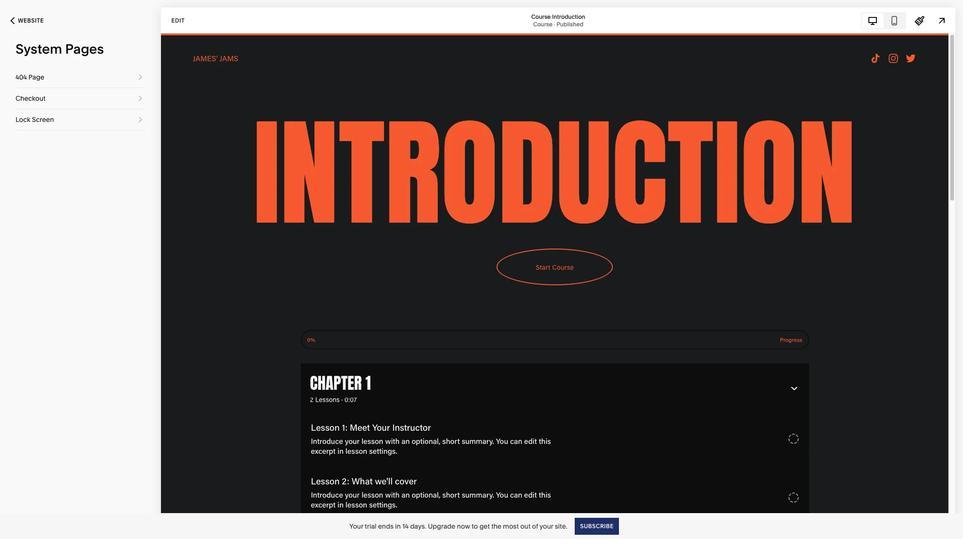 Task type: locate. For each thing, give the bounding box(es) containing it.
tab list
[[862, 13, 905, 28]]

most
[[503, 522, 519, 530]]

1 vertical spatial course
[[533, 20, 553, 28]]

get
[[480, 522, 490, 530]]

course introduction course · published
[[531, 13, 585, 28]]

of
[[532, 522, 538, 530]]

your
[[540, 522, 553, 530]]

the
[[492, 522, 502, 530]]

lock screen
[[16, 115, 54, 124]]

upgrade
[[428, 522, 456, 530]]

checkout
[[16, 94, 46, 103]]

now
[[457, 522, 470, 530]]

0 vertical spatial course
[[531, 13, 551, 20]]

subscribe button
[[575, 518, 619, 535]]

course left · on the top right
[[533, 20, 553, 28]]

your trial ends in 14 days. upgrade now to get the most out of your site.
[[349, 522, 568, 530]]

14
[[402, 522, 409, 530]]

website
[[18, 17, 44, 24]]

system pages
[[16, 41, 104, 57]]

published
[[557, 20, 584, 28]]

404
[[16, 73, 27, 81]]

lock
[[16, 115, 30, 124]]

course
[[531, 13, 551, 20], [533, 20, 553, 28]]

checkout button
[[16, 88, 145, 109]]

screen
[[32, 115, 54, 124]]

to
[[472, 522, 478, 530]]

lock screen button
[[16, 109, 145, 130]]

course left the introduction on the top of the page
[[531, 13, 551, 20]]



Task type: describe. For each thing, give the bounding box(es) containing it.
·
[[554, 20, 555, 28]]

page
[[28, 73, 44, 81]]

in
[[395, 522, 401, 530]]

trial
[[365, 522, 377, 530]]

days.
[[410, 522, 427, 530]]

pages
[[65, 41, 104, 57]]

introduction
[[552, 13, 585, 20]]

your
[[349, 522, 363, 530]]

404 page
[[16, 73, 44, 81]]

ends
[[378, 522, 394, 530]]

subscribe
[[580, 522, 614, 529]]

out
[[520, 522, 531, 530]]

404 page button
[[16, 67, 145, 88]]

edit
[[171, 17, 185, 24]]

website button
[[0, 10, 54, 31]]

system
[[16, 41, 62, 57]]

edit button
[[165, 12, 191, 29]]

site.
[[555, 522, 568, 530]]



Task type: vqa. For each thing, say whether or not it's contained in the screenshot.
HELP link
no



